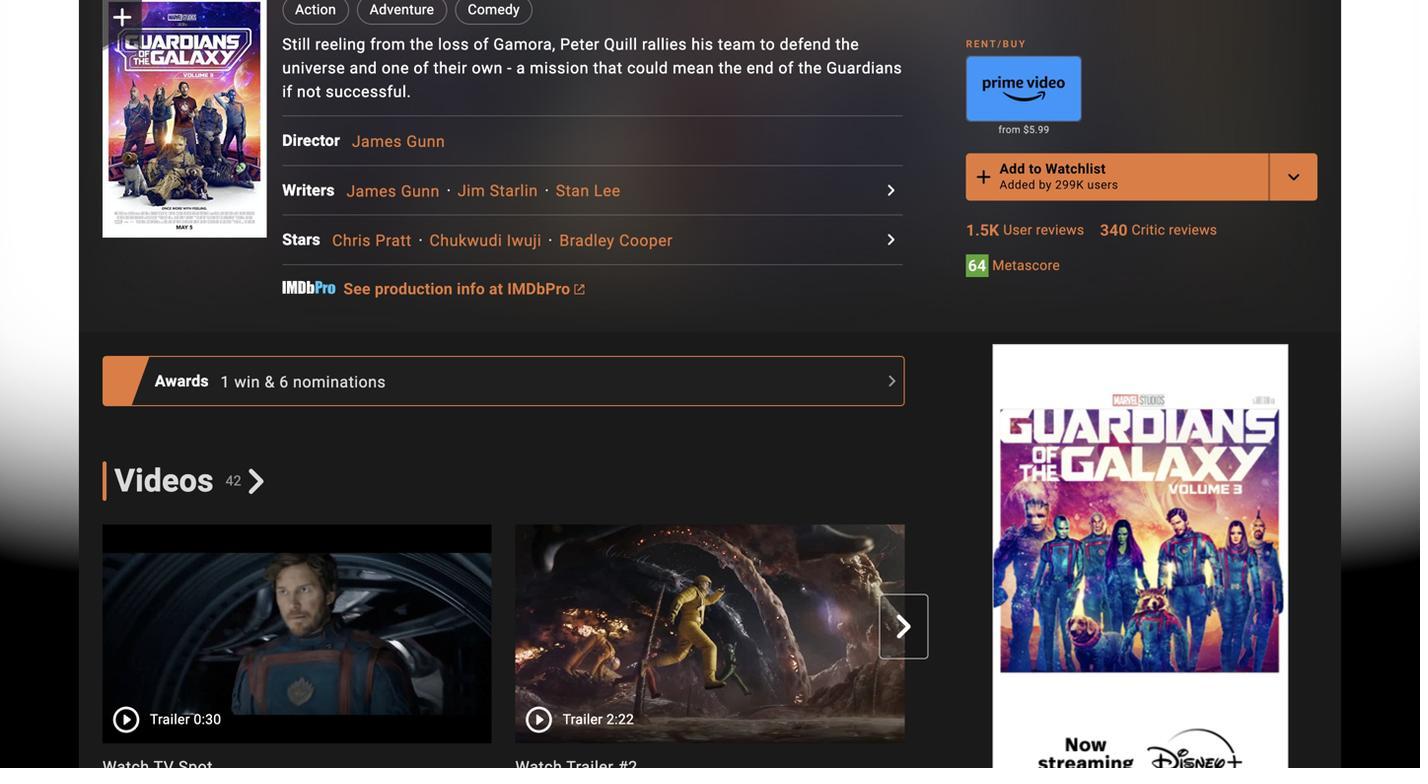 Task type: locate. For each thing, give the bounding box(es) containing it.
to inside still reeling from the loss of gamora, peter quill rallies his team to defend the universe and one of their own - a mission that could mean the end of the guardians if not successful.
[[760, 35, 775, 54]]

see more awards and nominations image
[[880, 369, 904, 393]]

trailer 2:22 group
[[516, 525, 905, 768], [516, 525, 905, 744]]

0 vertical spatial james gunn button
[[352, 132, 445, 151]]

6
[[279, 372, 289, 391]]

1 horizontal spatial from
[[999, 124, 1021, 136]]

reviews
[[1036, 222, 1085, 238], [1169, 222, 1218, 238]]

own
[[472, 59, 503, 77]]

and
[[350, 59, 377, 77]]

james gunn down the successful.
[[352, 132, 445, 151]]

1 vertical spatial from
[[999, 124, 1021, 136]]

gunn
[[406, 132, 445, 151], [401, 182, 440, 200]]

of right "one"
[[414, 59, 429, 77]]

0 horizontal spatial from
[[370, 35, 406, 54]]

the down 'defend'
[[799, 59, 822, 77]]

reviews inside 340 critic reviews
[[1169, 222, 1218, 238]]

james gunn button up pratt
[[347, 182, 440, 200]]

james gunn button down the successful.
[[352, 132, 445, 151]]

nominations
[[293, 372, 386, 391]]

to up by
[[1029, 161, 1042, 177]]

group containing trailer 0:30
[[79, 525, 1318, 768]]

trailer for trailer 0:30
[[150, 712, 190, 728]]

reviews right critic at the right of the page
[[1169, 222, 1218, 238]]

0 vertical spatial see full cast and crew image
[[879, 178, 903, 202]]

from inside still reeling from the loss of gamora, peter quill rallies his team to defend the universe and one of their own - a mission that could mean the end of the guardians if not successful.
[[370, 35, 406, 54]]

writers
[[282, 181, 335, 200]]

trailer for trailer 2:22
[[563, 712, 603, 728]]

his
[[692, 35, 714, 54]]

1 horizontal spatial trailer
[[563, 712, 603, 728]]

james
[[352, 132, 402, 151], [347, 182, 397, 200]]

0 vertical spatial to
[[760, 35, 775, 54]]

from $5.99 link
[[966, 122, 1082, 138]]

1 vertical spatial see full cast and crew image
[[879, 228, 903, 252]]

see full cast and crew image left 1.5k on the top
[[879, 228, 903, 252]]

reviews for 1.5k
[[1036, 222, 1085, 238]]

watch on prime video image
[[967, 57, 1081, 121]]

reviews for 340
[[1169, 222, 1218, 238]]

from left $5.99
[[999, 124, 1021, 136]]

the up guardians
[[836, 35, 859, 54]]

0 vertical spatial gunn
[[406, 132, 445, 151]]

trailer left the 0:30
[[150, 712, 190, 728]]

the left loss
[[410, 35, 434, 54]]

see full cast and crew element
[[282, 129, 352, 153]]

of up own
[[474, 35, 489, 54]]

adventure button
[[357, 0, 447, 25]]

stars
[[282, 231, 320, 249]]

0 horizontal spatial chevron right inline image
[[244, 469, 269, 494]]

action
[[295, 1, 336, 18]]

by
[[1039, 178, 1052, 192]]

gunn for james gunn "button" to the top
[[406, 132, 445, 151]]

1.5k user reviews
[[966, 221, 1085, 240]]

group
[[103, 0, 267, 238], [966, 56, 1082, 122], [79, 525, 1318, 768], [929, 525, 1318, 768], [929, 525, 1318, 744]]

team
[[718, 35, 756, 54]]

see full cast and crew image left add icon
[[879, 178, 903, 202]]

reeling
[[315, 35, 366, 54]]

not
[[297, 82, 321, 101]]

1 see full cast and crew image from the top
[[879, 178, 903, 202]]

1 horizontal spatial reviews
[[1169, 222, 1218, 238]]

0 vertical spatial from
[[370, 35, 406, 54]]

64
[[968, 256, 987, 275]]

see full cast and crew image for cooper
[[879, 228, 903, 252]]

tv spot image
[[103, 525, 492, 744]]

pratt
[[375, 231, 412, 250]]

reviews right user
[[1036, 222, 1085, 238]]

james gunn button
[[352, 132, 445, 151], [347, 182, 440, 200]]

to up end
[[760, 35, 775, 54]]

64 metascore
[[968, 256, 1060, 275]]

chukwudi
[[430, 231, 502, 250]]

the
[[410, 35, 434, 54], [836, 35, 859, 54], [719, 59, 742, 77], [799, 59, 822, 77]]

chukwudi iwuji button
[[430, 231, 542, 250]]

1 reviews from the left
[[1036, 222, 1085, 238]]

from inside group
[[999, 124, 1021, 136]]

of
[[474, 35, 489, 54], [414, 59, 429, 77], [779, 59, 794, 77]]

1 vertical spatial gunn
[[401, 182, 440, 200]]

to
[[760, 35, 775, 54], [1029, 161, 1042, 177]]

loss
[[438, 35, 469, 54]]

add
[[1000, 161, 1026, 177]]

rallies
[[642, 35, 687, 54]]

1 vertical spatial to
[[1029, 161, 1042, 177]]

see full cast and crew image
[[879, 178, 903, 202], [879, 228, 903, 252]]

from $5.99 group
[[966, 56, 1082, 138]]

from up "one"
[[370, 35, 406, 54]]

1 trailer from the left
[[150, 712, 190, 728]]

from
[[370, 35, 406, 54], [999, 124, 1021, 136]]

of right end
[[779, 59, 794, 77]]

0 horizontal spatial to
[[760, 35, 775, 54]]

cooper
[[619, 231, 673, 250]]

info
[[457, 279, 485, 298]]

1 vertical spatial james gunn
[[347, 182, 440, 200]]

1 horizontal spatial to
[[1029, 161, 1042, 177]]

james down the successful.
[[352, 132, 402, 151]]

watchlist
[[1046, 161, 1106, 177]]

2 see full cast and crew image from the top
[[879, 228, 903, 252]]

jim
[[458, 182, 485, 200]]

universe
[[282, 59, 345, 77]]

stars button
[[282, 228, 332, 252]]

340 critic reviews
[[1100, 221, 1218, 240]]

1.5k
[[966, 221, 1000, 240]]

official trailer image
[[929, 525, 1318, 744]]

gunn left 'jim'
[[401, 182, 440, 200]]

stan lee button
[[556, 182, 621, 200]]

1 vertical spatial james gunn button
[[347, 182, 440, 200]]

1 vertical spatial chevron right inline image
[[892, 615, 916, 639]]

0 horizontal spatial reviews
[[1036, 222, 1085, 238]]

the down team
[[719, 59, 742, 77]]

chevron right inline image
[[244, 469, 269, 494], [892, 615, 916, 639]]

0 vertical spatial james gunn
[[352, 132, 445, 151]]

trailer 0:30 group
[[103, 525, 492, 768], [103, 525, 492, 744]]

trailer 2:22 link
[[516, 525, 905, 744]]

2 trailer from the left
[[563, 712, 603, 728]]

0 horizontal spatial trailer
[[150, 712, 190, 728]]

to inside add to watchlist added by 299k users
[[1029, 161, 1042, 177]]

director
[[282, 131, 340, 150]]

guardians
[[827, 59, 902, 77]]

2 reviews from the left
[[1169, 222, 1218, 238]]

bradley cooper button
[[560, 231, 673, 250]]

1 horizontal spatial of
[[474, 35, 489, 54]]

james gunn up pratt
[[347, 182, 440, 200]]

adventure
[[370, 1, 434, 18]]

trailer
[[150, 712, 190, 728], [563, 712, 603, 728]]

trailer left 2:22
[[563, 712, 603, 728]]

1 vertical spatial james
[[347, 182, 397, 200]]

see production info at imdbpro button
[[344, 279, 584, 298]]

james gunn
[[352, 132, 445, 151], [347, 182, 440, 200]]

from $5.99
[[999, 124, 1050, 136]]

gunn down the successful.
[[406, 132, 445, 151]]

successful.
[[326, 82, 411, 101]]

add image
[[972, 165, 996, 189]]

reviews inside 1.5k user reviews
[[1036, 222, 1085, 238]]

james up the chris pratt button
[[347, 182, 397, 200]]

chris pratt
[[332, 231, 412, 250]]

see production info at imdbpro
[[344, 279, 571, 298]]



Task type: vqa. For each thing, say whether or not it's contained in the screenshot.
watchlist
yes



Task type: describe. For each thing, give the bounding box(es) containing it.
production
[[375, 279, 453, 298]]

0 vertical spatial chevron right inline image
[[244, 469, 269, 494]]

gamora,
[[494, 35, 556, 54]]

if
[[282, 82, 293, 101]]

comedy
[[468, 1, 520, 18]]

critic
[[1132, 222, 1166, 238]]

1 win & 6 nominations
[[221, 372, 386, 391]]

awards button
[[155, 369, 221, 393]]

iwuji
[[507, 231, 542, 250]]

jim starlin
[[458, 182, 538, 200]]

1 horizontal spatial chevron right inline image
[[892, 615, 916, 639]]

end
[[747, 59, 774, 77]]

quill
[[604, 35, 638, 54]]

metascore
[[993, 257, 1060, 274]]

action button
[[282, 0, 349, 25]]

videos
[[114, 463, 214, 500]]

see full cast and crew image for lee
[[879, 178, 903, 202]]

at
[[489, 279, 503, 298]]

could
[[627, 59, 668, 77]]

mission
[[530, 59, 589, 77]]

bradley
[[560, 231, 615, 250]]

bradley cooper
[[560, 231, 673, 250]]

jim starlin button
[[458, 182, 538, 200]]

comedy button
[[455, 0, 533, 25]]

one
[[382, 59, 409, 77]]

stan
[[556, 182, 590, 200]]

add title to another list image
[[1282, 165, 1306, 189]]

trailer #2 image
[[516, 525, 905, 744]]

james gunn for the bottommost james gunn "button"
[[347, 182, 440, 200]]

vin diesel, bradley cooper, sean gunn, chris pratt, zoe saldana, dave bautista, karen gillan, pom klementieff, and maria bakalova in guardians of the galaxy vol. 3 (2023) image
[[103, 0, 267, 238]]

299k
[[1055, 178, 1084, 192]]

0 vertical spatial james
[[352, 132, 402, 151]]

a
[[517, 59, 526, 77]]

that
[[593, 59, 623, 77]]

launch inline image
[[574, 284, 584, 294]]

their
[[434, 59, 467, 77]]

awards
[[155, 372, 209, 391]]

42
[[226, 473, 242, 489]]

1
[[221, 372, 230, 391]]

trailer 0:30 link
[[103, 525, 492, 744]]

trailer 2:22 group inside group
[[516, 525, 905, 744]]

added
[[1000, 178, 1036, 192]]

see
[[344, 279, 371, 298]]

win
[[234, 372, 260, 391]]

mean
[[673, 59, 714, 77]]

0 horizontal spatial of
[[414, 59, 429, 77]]

stan lee
[[556, 182, 621, 200]]

writers button
[[282, 178, 347, 202]]

still
[[282, 35, 311, 54]]

340
[[1100, 221, 1128, 240]]

still reeling from the loss of gamora, peter quill rallies his team to defend the universe and one of their own - a mission that could mean the end of the guardians if not successful.
[[282, 35, 902, 101]]

james gunn for james gunn "button" to the top
[[352, 132, 445, 151]]

user
[[1004, 222, 1033, 238]]

lee
[[594, 182, 621, 200]]

2:22
[[607, 712, 634, 728]]

-
[[507, 59, 512, 77]]

users
[[1088, 178, 1119, 192]]

chukwudi iwuji
[[430, 231, 542, 250]]

trailer 0:30
[[150, 712, 221, 728]]

2 horizontal spatial of
[[779, 59, 794, 77]]

chris pratt button
[[332, 231, 412, 250]]

defend
[[780, 35, 831, 54]]

$5.99
[[1024, 124, 1050, 136]]

rent/buy
[[966, 38, 1027, 50]]

starlin
[[490, 182, 538, 200]]

add to watchlist added by 299k users
[[1000, 161, 1119, 192]]

peter
[[560, 35, 600, 54]]

0:30
[[194, 712, 221, 728]]

gunn for the bottommost james gunn "button"
[[401, 182, 440, 200]]

chris
[[332, 231, 371, 250]]

trailer 2:22
[[563, 712, 634, 728]]

&
[[265, 372, 275, 391]]

imdbpro
[[507, 279, 571, 298]]



